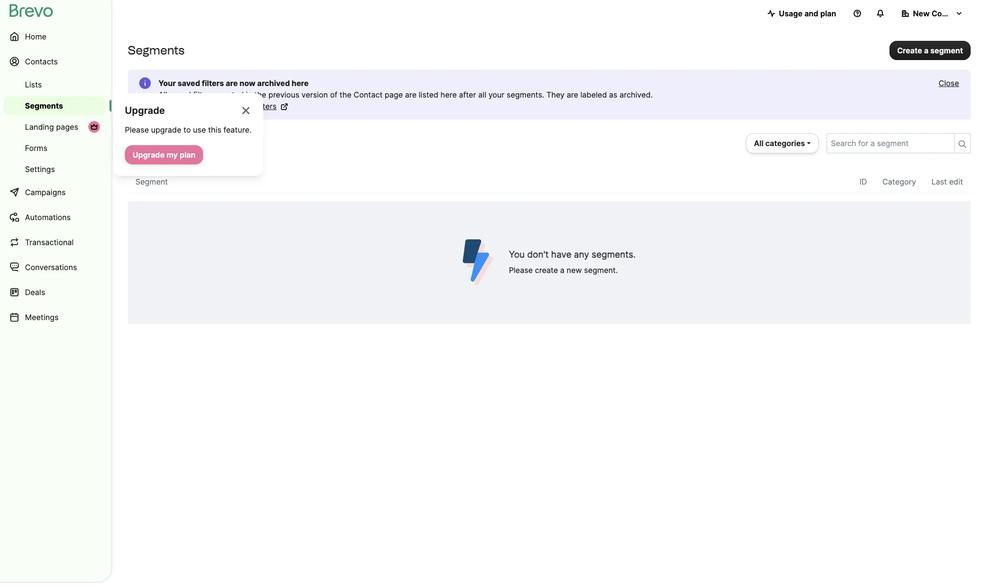 Task type: locate. For each thing, give the bounding box(es) containing it.
plan inside button
[[821, 9, 837, 18]]

upgrade
[[125, 105, 165, 116], [133, 150, 165, 160]]

segments. inside 'your saved filters are now archived here all saved filters created in the previous version of the contact page are listed here after all your segments. they are labeled as archived.'
[[507, 90, 545, 99]]

segments. up segment. at the right top of the page
[[592, 249, 636, 260]]

upgrade for upgrade
[[125, 105, 165, 116]]

0 horizontal spatial archived
[[223, 101, 254, 111]]

upgrade inside button
[[133, 150, 165, 160]]

1 horizontal spatial the
[[340, 90, 352, 99]]

the
[[255, 90, 266, 99], [340, 90, 352, 99]]

1 horizontal spatial all
[[754, 138, 764, 148]]

landing pages
[[25, 122, 78, 132]]

please
[[125, 125, 149, 135], [509, 265, 533, 275]]

segments.
[[507, 90, 545, 99], [592, 249, 636, 260]]

a
[[925, 45, 929, 55], [561, 265, 565, 275]]

use
[[193, 125, 206, 135]]

new company
[[914, 9, 968, 18]]

segments. right your
[[507, 90, 545, 99]]

are
[[226, 78, 238, 88], [405, 90, 417, 99], [567, 90, 579, 99]]

a right 'create'
[[925, 45, 929, 55]]

plan
[[821, 9, 837, 18], [180, 150, 196, 160]]

plan inside button
[[180, 150, 196, 160]]

lists link
[[4, 75, 106, 94]]

0 vertical spatial here
[[292, 78, 309, 88]]

usage and plan button
[[760, 4, 844, 23]]

all inside 'your saved filters are now archived here all saved filters created in the previous version of the contact page are listed here after all your segments. they are labeled as archived.'
[[159, 90, 167, 99]]

please for please create a new segment.
[[509, 265, 533, 275]]

read more about archived filters
[[159, 101, 277, 111]]

forms link
[[4, 138, 106, 158]]

0 vertical spatial archived
[[257, 78, 290, 88]]

usage and plan
[[779, 9, 837, 18]]

a left new
[[561, 265, 565, 275]]

plan right my
[[180, 150, 196, 160]]

2 vertical spatial segments
[[140, 137, 203, 153]]

company
[[932, 9, 968, 18]]

pages
[[56, 122, 78, 132]]

1 vertical spatial plan
[[180, 150, 196, 160]]

here up the version
[[292, 78, 309, 88]]

the right the in
[[255, 90, 266, 99]]

1 horizontal spatial segments.
[[592, 249, 636, 260]]

edit
[[950, 177, 964, 186]]

1 horizontal spatial please
[[509, 265, 533, 275]]

0 horizontal spatial the
[[255, 90, 266, 99]]

segments link
[[4, 96, 106, 115]]

Search for a segment search field
[[828, 134, 951, 153]]

to
[[184, 125, 191, 135]]

all down your
[[159, 90, 167, 99]]

the right of
[[340, 90, 352, 99]]

archived down created
[[223, 101, 254, 111]]

are right they
[[567, 90, 579, 99]]

saved right your
[[178, 78, 200, 88]]

lists
[[25, 80, 42, 89]]

upgrade up upgrade
[[125, 105, 165, 116]]

deals
[[25, 287, 45, 297]]

last
[[932, 177, 948, 186]]

0 vertical spatial segments
[[128, 43, 185, 57]]

0 vertical spatial segments.
[[507, 90, 545, 99]]

1 vertical spatial please
[[509, 265, 533, 275]]

1 vertical spatial archived
[[223, 101, 254, 111]]

conversations
[[25, 262, 77, 272]]

saved
[[178, 78, 200, 88], [170, 90, 191, 99]]

search button
[[955, 134, 971, 152]]

0 horizontal spatial all
[[159, 90, 167, 99]]

segments up landing
[[25, 101, 63, 111]]

1 horizontal spatial a
[[925, 45, 929, 55]]

0 vertical spatial a
[[925, 45, 929, 55]]

1 vertical spatial segments
[[25, 101, 63, 111]]

upgrade left my
[[133, 150, 165, 160]]

archived up the "previous"
[[257, 78, 290, 88]]

filters up about at the left of page
[[193, 90, 214, 99]]

1 vertical spatial upgrade
[[133, 150, 165, 160]]

category
[[883, 177, 917, 186]]

0 horizontal spatial plan
[[180, 150, 196, 160]]

contacts link
[[4, 50, 106, 73]]

upgrade my plan
[[133, 150, 196, 160]]

all left "categories"
[[754, 138, 764, 148]]

0 horizontal spatial please
[[125, 125, 149, 135]]

1 horizontal spatial archived
[[257, 78, 290, 88]]

saved up more
[[170, 90, 191, 99]]

all
[[159, 90, 167, 99], [754, 138, 764, 148]]

about
[[200, 101, 221, 111]]

please upgrade to use this feature.
[[125, 125, 252, 135]]

search image
[[959, 140, 967, 148]]

segment
[[931, 45, 964, 55]]

filters down the "previous"
[[256, 101, 277, 111]]

please up the "0"
[[125, 125, 149, 135]]

categories
[[766, 138, 806, 148]]

new
[[914, 9, 930, 18]]

here left after at the top of page
[[441, 90, 457, 99]]

labeled
[[581, 90, 607, 99]]

0 horizontal spatial are
[[226, 78, 238, 88]]

1 horizontal spatial plan
[[821, 9, 837, 18]]

1 vertical spatial here
[[441, 90, 457, 99]]

0 vertical spatial plan
[[821, 9, 837, 18]]

of
[[330, 90, 338, 99]]

all inside button
[[754, 138, 764, 148]]

archived
[[257, 78, 290, 88], [223, 101, 254, 111]]

here
[[292, 78, 309, 88], [441, 90, 457, 99]]

plan right and
[[821, 9, 837, 18]]

segments down upgrade
[[140, 137, 203, 153]]

0 horizontal spatial segments.
[[507, 90, 545, 99]]

are up created
[[226, 78, 238, 88]]

upgrade for upgrade my plan
[[133, 150, 165, 160]]

your
[[489, 90, 505, 99]]

0 horizontal spatial a
[[561, 265, 565, 275]]

1 vertical spatial a
[[561, 265, 565, 275]]

conversations link
[[4, 256, 106, 279]]

0 vertical spatial all
[[159, 90, 167, 99]]

please down you
[[509, 265, 533, 275]]

home
[[25, 32, 46, 41]]

you
[[509, 249, 525, 260]]

are right page at top left
[[405, 90, 417, 99]]

filters
[[202, 78, 224, 88], [193, 90, 214, 99], [256, 101, 277, 111]]

1 vertical spatial all
[[754, 138, 764, 148]]

filters up created
[[202, 78, 224, 88]]

meetings link
[[4, 306, 106, 329]]

2 horizontal spatial are
[[567, 90, 579, 99]]

close
[[939, 78, 960, 88]]

0 vertical spatial please
[[125, 125, 149, 135]]

after
[[459, 90, 476, 99]]

version
[[302, 90, 328, 99]]

feature.
[[224, 125, 252, 135]]

please inside upgrade dialog
[[125, 125, 149, 135]]

all categories button
[[746, 133, 819, 153]]

alert
[[128, 70, 971, 120]]

segments up your
[[128, 43, 185, 57]]

and
[[805, 9, 819, 18]]

1 vertical spatial saved
[[170, 90, 191, 99]]

0 vertical spatial upgrade
[[125, 105, 165, 116]]



Task type: describe. For each thing, give the bounding box(es) containing it.
page
[[385, 90, 403, 99]]

settings
[[25, 164, 55, 174]]

close link
[[939, 77, 960, 89]]

automations link
[[4, 206, 106, 229]]

landing
[[25, 122, 54, 132]]

create
[[898, 45, 923, 55]]

upgrade my plan button
[[125, 145, 203, 164]]

have
[[552, 249, 572, 260]]

2 vertical spatial filters
[[256, 101, 277, 111]]

contact
[[354, 90, 383, 99]]

0 vertical spatial saved
[[178, 78, 200, 88]]

home link
[[4, 25, 106, 48]]

plan for upgrade my plan
[[180, 150, 196, 160]]

don't
[[528, 249, 549, 260]]

upgrade
[[151, 125, 181, 135]]

id
[[860, 177, 868, 186]]

your saved filters are now archived here all saved filters created in the previous version of the contact page are listed here after all your segments. they are labeled as archived.
[[159, 78, 653, 99]]

contacts
[[25, 57, 58, 66]]

new company button
[[894, 4, 971, 23]]

0
[[128, 137, 136, 153]]

my
[[167, 150, 178, 160]]

any
[[574, 249, 590, 260]]

you don't have any segments.
[[509, 249, 636, 260]]

more
[[179, 101, 198, 111]]

segment
[[136, 177, 168, 186]]

transactional link
[[4, 231, 106, 254]]

upgrade dialog
[[113, 93, 263, 176]]

this
[[208, 125, 222, 135]]

please create a new segment.
[[509, 265, 618, 275]]

a inside the create a segment button
[[925, 45, 929, 55]]

meetings
[[25, 312, 59, 322]]

previous
[[269, 90, 300, 99]]

create a segment button
[[890, 41, 971, 60]]

they
[[547, 90, 565, 99]]

create a segment
[[898, 45, 964, 55]]

campaigns
[[25, 187, 66, 197]]

create
[[535, 265, 558, 275]]

1 horizontal spatial here
[[441, 90, 457, 99]]

transactional
[[25, 237, 74, 247]]

1 the from the left
[[255, 90, 266, 99]]

1 vertical spatial segments.
[[592, 249, 636, 260]]

segments inside segments link
[[25, 101, 63, 111]]

created
[[216, 90, 244, 99]]

archived.
[[620, 90, 653, 99]]

all categories
[[754, 138, 806, 148]]

1 vertical spatial filters
[[193, 90, 214, 99]]

your
[[159, 78, 176, 88]]

segment.
[[584, 265, 618, 275]]

listed
[[419, 90, 439, 99]]

settings link
[[4, 160, 106, 179]]

last edit
[[932, 177, 964, 186]]

please for please upgrade to use this feature.
[[125, 125, 149, 135]]

alert containing your saved filters are now archived here
[[128, 70, 971, 120]]

left___rvooi image
[[90, 123, 98, 131]]

as
[[609, 90, 618, 99]]

0 horizontal spatial here
[[292, 78, 309, 88]]

read
[[159, 101, 177, 111]]

read more about archived filters link
[[159, 100, 288, 112]]

new
[[567, 265, 582, 275]]

usage
[[779, 9, 803, 18]]

archived inside 'your saved filters are now archived here all saved filters created in the previous version of the contact page are listed here after all your segments. they are labeled as archived.'
[[257, 78, 290, 88]]

plan for usage and plan
[[821, 9, 837, 18]]

1 horizontal spatial are
[[405, 90, 417, 99]]

campaigns link
[[4, 181, 106, 204]]

now
[[240, 78, 256, 88]]

0 vertical spatial filters
[[202, 78, 224, 88]]

0 segments
[[128, 137, 203, 153]]

in
[[246, 90, 252, 99]]

2 the from the left
[[340, 90, 352, 99]]

forms
[[25, 143, 47, 153]]

deals link
[[4, 281, 106, 304]]

automations
[[25, 212, 71, 222]]

all
[[479, 90, 487, 99]]

landing pages link
[[4, 117, 106, 137]]



Task type: vqa. For each thing, say whether or not it's contained in the screenshot.
the topmost All
yes



